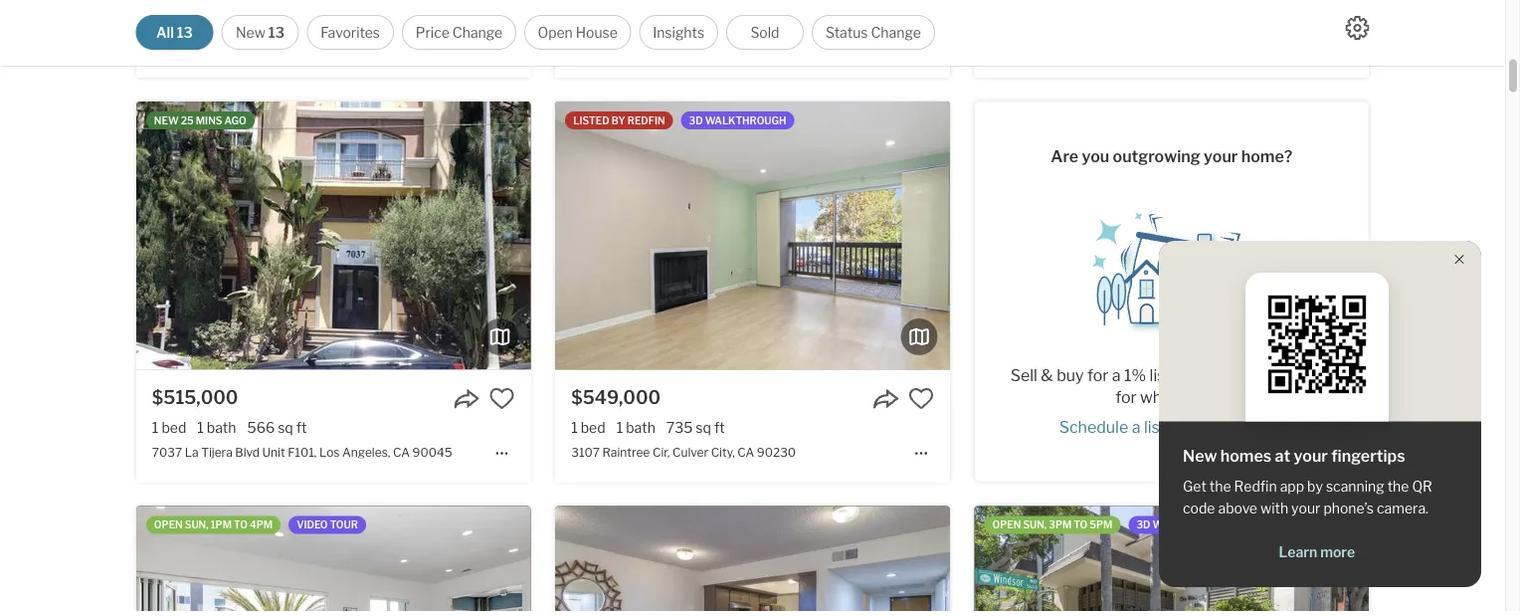 Task type: locate. For each thing, give the bounding box(es) containing it.
at
[[1276, 446, 1291, 466]]

sun,
[[185, 520, 209, 532], [1024, 520, 1047, 532]]

open
[[538, 24, 573, 41]]

bed up 3107
[[581, 420, 606, 437]]

1 bed up 7037 in the left of the page
[[152, 420, 186, 437]]

1pm
[[211, 520, 232, 532]]

listing inside sell & buy for a 1% listing fee and save more for what's next.
[[1150, 366, 1195, 385]]

for right buy
[[1088, 366, 1109, 385]]

13 inside new option
[[268, 24, 285, 41]]

1 horizontal spatial walkthrough
[[1153, 520, 1234, 532]]

your for fingertips
[[1294, 446, 1329, 466]]

0 vertical spatial walkthrough
[[705, 115, 787, 127]]

0 vertical spatial 735
[[247, 15, 274, 32]]

2 to from the left
[[1074, 520, 1088, 532]]

0 horizontal spatial 735
[[247, 15, 274, 32]]

the right get
[[1210, 478, 1232, 495]]

bed for $549,000
[[581, 420, 606, 437]]

3d right redfin
[[689, 115, 703, 127]]

1 vertical spatial culver
[[673, 446, 709, 460]]

a left 1%
[[1113, 366, 1121, 385]]

0 vertical spatial 3d walkthrough
[[689, 115, 787, 127]]

869 sq ft
[[685, 15, 745, 32]]

favorite button image for $515,000
[[489, 386, 515, 412]]

0 vertical spatial listing
[[1150, 366, 1195, 385]]

0 horizontal spatial raintree
[[184, 41, 232, 55]]

Status Change radio
[[812, 15, 936, 50]]

all
[[156, 24, 174, 41]]

ca for 8106 raintree cir, culver city, ca 90230
[[320, 41, 336, 55]]

1 horizontal spatial 3d walkthrough
[[1137, 520, 1234, 532]]

sun, left '3pm'
[[1024, 520, 1047, 532]]

1 bath up tijera
[[197, 420, 236, 437]]

raintree
[[184, 41, 232, 55], [603, 446, 650, 460]]

ca for 614 venice way #109, inglewood, ca 90302
[[760, 41, 777, 55]]

90230 for 3107 raintree cir, culver city, ca 90230
[[757, 446, 796, 460]]

more inside sell & buy for a 1% listing fee and save more for what's next.
[[1295, 366, 1334, 385]]

13 left favorites
[[268, 24, 285, 41]]

city,
[[293, 41, 317, 55], [711, 446, 735, 460]]

you
[[1082, 147, 1110, 167]]

venice
[[595, 41, 633, 55]]

1 horizontal spatial 13
[[268, 24, 285, 41]]

2 vertical spatial your
[[1292, 500, 1321, 517]]

1 bed
[[152, 15, 186, 32], [152, 420, 186, 437], [572, 420, 606, 437]]

photo of 7001 s la cienega blvd #210, los angeles, ca 90045 image
[[556, 507, 950, 611]]

2 change from the left
[[871, 24, 922, 41]]

cir,
[[235, 41, 252, 55], [653, 446, 670, 460]]

735 up 8106 raintree cir, culver city, ca 90230
[[247, 15, 274, 32]]

0 horizontal spatial sun,
[[185, 520, 209, 532]]

3d walkthrough
[[689, 115, 787, 127], [1137, 520, 1234, 532]]

3d
[[689, 115, 703, 127], [1137, 520, 1151, 532]]

open
[[154, 520, 183, 532], [993, 520, 1022, 532]]

are you outgrowing your home?
[[1051, 147, 1293, 167]]

1 horizontal spatial 735 sq ft
[[667, 420, 725, 437]]

2 open from the left
[[993, 520, 1022, 532]]

0 horizontal spatial new
[[236, 24, 266, 41]]

1 horizontal spatial change
[[871, 24, 922, 41]]

1 bed for $549,000
[[572, 420, 606, 437]]

a
[[1113, 366, 1121, 385], [1132, 418, 1141, 437]]

1 up 3107
[[572, 420, 578, 437]]

1 bath right all 13
[[197, 15, 236, 32]]

1 vertical spatial city,
[[711, 446, 735, 460]]

change inside option
[[871, 24, 922, 41]]

to for 4pm
[[234, 520, 248, 532]]

0 horizontal spatial 3d
[[689, 115, 703, 127]]

change inside 'option'
[[453, 24, 503, 41]]

1 open from the left
[[154, 520, 183, 532]]

1 vertical spatial 3d walkthrough
[[1137, 520, 1234, 532]]

0 vertical spatial cir,
[[235, 41, 252, 55]]

1 13 from the left
[[177, 24, 193, 41]]

1 horizontal spatial cir,
[[653, 446, 670, 460]]

Sold radio
[[727, 15, 804, 50]]

more
[[1295, 366, 1334, 385], [1321, 544, 1356, 561]]

listing
[[1150, 366, 1195, 385], [1145, 418, 1189, 437]]

3d right 5pm
[[1137, 520, 1151, 532]]

2 sun, from the left
[[1024, 520, 1047, 532]]

open for open sun, 3pm to 5pm
[[993, 520, 1022, 532]]

0 horizontal spatial 735 sq ft
[[247, 15, 306, 32]]

price change
[[416, 24, 503, 41]]

0 vertical spatial culver
[[255, 41, 290, 55]]

ca
[[320, 41, 336, 55], [760, 41, 777, 55], [393, 446, 410, 460], [738, 446, 755, 460]]

ft up the 7037 la tijera blvd unit f101, los angeles, ca 90045
[[296, 420, 307, 437]]

1 horizontal spatial 735
[[667, 420, 693, 437]]

New radio
[[221, 15, 299, 50]]

ft
[[295, 15, 306, 32], [734, 15, 745, 32], [296, 420, 307, 437], [715, 420, 725, 437]]

unit
[[262, 446, 285, 460]]

1 bed up '8106'
[[152, 15, 186, 32]]

redfin
[[1235, 478, 1278, 495]]

the up camera. in the right of the page
[[1388, 478, 1410, 495]]

1 2 from the left
[[572, 15, 580, 32]]

1 vertical spatial cir,
[[653, 446, 670, 460]]

0 vertical spatial more
[[1295, 366, 1334, 385]]

listing down what's
[[1145, 418, 1189, 437]]

listing up what's
[[1150, 366, 1195, 385]]

open left '3pm'
[[993, 520, 1022, 532]]

2 13 from the left
[[268, 24, 285, 41]]

1 vertical spatial 3d
[[1137, 520, 1151, 532]]

bath down "$549,000" at the left bottom of page
[[626, 420, 656, 437]]

Price Change radio
[[402, 15, 517, 50]]

1 up la
[[197, 420, 204, 437]]

0 vertical spatial raintree
[[184, 41, 232, 55]]

735 sq ft up 8106 raintree cir, culver city, ca 90230
[[247, 15, 306, 32]]

1 vertical spatial raintree
[[603, 446, 650, 460]]

3107
[[572, 446, 600, 460]]

a inside sell & buy for a 1% listing fee and save more for what's next.
[[1113, 366, 1121, 385]]

sq
[[277, 15, 292, 32], [715, 15, 731, 32], [278, 420, 293, 437], [696, 420, 712, 437]]

1 vertical spatial new
[[1183, 446, 1218, 466]]

0 horizontal spatial 2
[[572, 15, 580, 32]]

0 vertical spatial 90230
[[339, 41, 378, 55]]

2 for 2 baths
[[626, 15, 634, 32]]

1 horizontal spatial city,
[[711, 446, 735, 460]]

2
[[572, 15, 580, 32], [626, 15, 634, 32]]

1 down "$549,000" at the left bottom of page
[[617, 420, 623, 437]]

cir, for 8106
[[235, 41, 252, 55]]

photo of 7037 la tijera blvd unit f101, los angeles, ca 90045 image
[[136, 102, 531, 370]]

walkthrough
[[705, 115, 787, 127], [1153, 520, 1234, 532]]

culver for 3107
[[673, 446, 709, 460]]

0 vertical spatial new
[[236, 24, 266, 41]]

to right 1pm
[[234, 520, 248, 532]]

for
[[1088, 366, 1109, 385], [1116, 388, 1137, 407]]

walkthrough down code
[[1153, 520, 1234, 532]]

sq right 869
[[715, 15, 731, 32]]

qr
[[1413, 478, 1433, 495]]

ft up 3107 raintree cir, culver city, ca 90230 on the bottom of the page
[[715, 420, 725, 437]]

price
[[416, 24, 450, 41]]

your down by at the right bottom
[[1292, 500, 1321, 517]]

favorite button image
[[489, 386, 515, 412], [908, 386, 934, 412]]

1 vertical spatial a
[[1132, 418, 1141, 437]]

bed for $515,000
[[162, 420, 186, 437]]

0 horizontal spatial walkthrough
[[705, 115, 787, 127]]

3d walkthrough down inglewood,
[[689, 115, 787, 127]]

0 horizontal spatial a
[[1113, 366, 1121, 385]]

walkthrough for listed by redfin
[[705, 115, 787, 127]]

0 vertical spatial 3d
[[689, 115, 703, 127]]

bath for $515,000
[[207, 420, 236, 437]]

an image of a house image
[[1073, 199, 1272, 334]]

get
[[1183, 478, 1207, 495]]

3d walkthrough down code
[[1137, 520, 1234, 532]]

13 inside all option
[[177, 24, 193, 41]]

new up get
[[1183, 446, 1218, 466]]

bath up tijera
[[207, 420, 236, 437]]

1 right all 13
[[197, 15, 204, 32]]

735
[[247, 15, 274, 32], [667, 420, 693, 437]]

1 vertical spatial your
[[1294, 446, 1329, 466]]

favorite button checkbox
[[489, 386, 515, 412]]

a down what's
[[1132, 418, 1141, 437]]

0 horizontal spatial 90230
[[339, 41, 378, 55]]

your inside get the redfin app by scanning the qr code above with your phone's camera.
[[1292, 500, 1321, 517]]

1 horizontal spatial 2
[[626, 15, 634, 32]]

your left home?
[[1204, 147, 1239, 167]]

raintree right 3107
[[603, 446, 650, 460]]

3d for open sun, 3pm to 5pm
[[1137, 520, 1151, 532]]

photo of 3107 raintree cir, culver city, ca 90230 image
[[556, 102, 950, 370]]

home?
[[1242, 147, 1293, 167]]

open sun, 3pm to 5pm
[[993, 520, 1113, 532]]

sq up 3107 raintree cir, culver city, ca 90230 on the bottom of the page
[[696, 420, 712, 437]]

1 bed up 3107
[[572, 420, 606, 437]]

1 to from the left
[[234, 520, 248, 532]]

1 vertical spatial for
[[1116, 388, 1137, 407]]

1 up '8106'
[[152, 15, 159, 32]]

sold
[[751, 24, 780, 41]]

0 horizontal spatial 13
[[177, 24, 193, 41]]

for down 1%
[[1116, 388, 1137, 407]]

to
[[234, 520, 248, 532], [1074, 520, 1088, 532]]

1 horizontal spatial raintree
[[603, 446, 650, 460]]

to right '3pm'
[[1074, 520, 1088, 532]]

raintree right '8106'
[[184, 41, 232, 55]]

bath for $549,000
[[626, 420, 656, 437]]

0 horizontal spatial culver
[[255, 41, 290, 55]]

735 sq ft
[[247, 15, 306, 32], [667, 420, 725, 437]]

1 vertical spatial listing
[[1145, 418, 1189, 437]]

0 horizontal spatial open
[[154, 520, 183, 532]]

0 horizontal spatial 3d walkthrough
[[689, 115, 787, 127]]

1 vertical spatial walkthrough
[[1153, 520, 1234, 532]]

1 horizontal spatial 3d
[[1137, 520, 1151, 532]]

open sun, 1pm to 4pm
[[154, 520, 273, 532]]

0 vertical spatial for
[[1088, 366, 1109, 385]]

1 horizontal spatial the
[[1388, 478, 1410, 495]]

1 vertical spatial more
[[1321, 544, 1356, 561]]

tijera
[[201, 446, 233, 460]]

cir, right all option
[[235, 41, 252, 55]]

735 sq ft up 3107 raintree cir, culver city, ca 90230 on the bottom of the page
[[667, 420, 725, 437]]

change right status
[[871, 24, 922, 41]]

new for new 13
[[236, 24, 266, 41]]

2 the from the left
[[1388, 478, 1410, 495]]

1 horizontal spatial favorite button image
[[908, 386, 934, 412]]

1 favorite button image from the left
[[489, 386, 515, 412]]

8106
[[152, 41, 182, 55]]

walkthrough down inglewood,
[[705, 115, 787, 127]]

1 bath down "$549,000" at the left bottom of page
[[617, 420, 656, 437]]

735 up 3107 raintree cir, culver city, ca 90230 on the bottom of the page
[[667, 420, 693, 437]]

your
[[1204, 147, 1239, 167], [1294, 446, 1329, 466], [1292, 500, 1321, 517]]

beds
[[583, 15, 615, 32]]

new right all option
[[236, 24, 266, 41]]

13 for new 13
[[268, 24, 285, 41]]

13
[[177, 24, 193, 41], [268, 24, 285, 41]]

13 right all
[[177, 24, 193, 41]]

bath
[[207, 15, 236, 32], [207, 420, 236, 437], [626, 420, 656, 437]]

0 vertical spatial city,
[[293, 41, 317, 55]]

1 change from the left
[[453, 24, 503, 41]]

0 horizontal spatial for
[[1088, 366, 1109, 385]]

$515,000
[[152, 387, 238, 409]]

1 vertical spatial 735 sq ft
[[667, 420, 725, 437]]

1 sun, from the left
[[185, 520, 209, 532]]

bed up 7037 in the left of the page
[[162, 420, 186, 437]]

more right "save"
[[1295, 366, 1334, 385]]

bath right all 13
[[207, 15, 236, 32]]

the
[[1210, 478, 1232, 495], [1388, 478, 1410, 495]]

90230
[[339, 41, 378, 55], [757, 446, 796, 460]]

0 horizontal spatial the
[[1210, 478, 1232, 495]]

your for home?
[[1204, 147, 1239, 167]]

1 horizontal spatial open
[[993, 520, 1022, 532]]

0 horizontal spatial city,
[[293, 41, 317, 55]]

0 vertical spatial your
[[1204, 147, 1239, 167]]

more right learn
[[1321, 544, 1356, 561]]

5pm
[[1090, 520, 1113, 532]]

1 bed for $515,000
[[152, 420, 186, 437]]

walkthrough for open sun, 3pm to 5pm
[[1153, 520, 1234, 532]]

0 horizontal spatial favorite button image
[[489, 386, 515, 412]]

1 horizontal spatial to
[[1074, 520, 1088, 532]]

option group containing all
[[136, 15, 936, 50]]

0 horizontal spatial to
[[234, 520, 248, 532]]

2 2 from the left
[[626, 15, 634, 32]]

fee
[[1198, 366, 1222, 385]]

1
[[152, 15, 159, 32], [197, 15, 204, 32], [152, 420, 159, 437], [197, 420, 204, 437], [572, 420, 578, 437], [617, 420, 623, 437]]

bed
[[162, 15, 186, 32], [162, 420, 186, 437], [581, 420, 606, 437]]

3d walkthrough for listed by redfin
[[689, 115, 787, 127]]

1 horizontal spatial sun,
[[1024, 520, 1047, 532]]

0 vertical spatial a
[[1113, 366, 1121, 385]]

3d walkthrough for open sun, 3pm to 5pm
[[1137, 520, 1234, 532]]

Favorites radio
[[307, 15, 394, 50]]

change right price
[[453, 24, 503, 41]]

0 horizontal spatial cir,
[[235, 41, 252, 55]]

1 horizontal spatial new
[[1183, 446, 1218, 466]]

new 13
[[236, 24, 285, 41]]

0 horizontal spatial change
[[453, 24, 503, 41]]

1 horizontal spatial 90230
[[757, 446, 796, 460]]

1 horizontal spatial culver
[[673, 446, 709, 460]]

sun, for 1pm
[[185, 520, 209, 532]]

option group
[[136, 15, 936, 50]]

869
[[685, 15, 712, 32]]

0 vertical spatial 735 sq ft
[[247, 15, 306, 32]]

sun, left 1pm
[[185, 520, 209, 532]]

open left 1pm
[[154, 520, 183, 532]]

2 favorite button image from the left
[[908, 386, 934, 412]]

schedule a listing consultation
[[1060, 418, 1285, 437]]

cir, down "$549,000" at the left bottom of page
[[653, 446, 670, 460]]

new inside new option
[[236, 24, 266, 41]]

1 vertical spatial 90230
[[757, 446, 796, 460]]

your right at
[[1294, 446, 1329, 466]]

above
[[1219, 500, 1258, 517]]



Task type: vqa. For each thing, say whether or not it's contained in the screenshot.
Outgrowing
yes



Task type: describe. For each thing, give the bounding box(es) containing it.
ft right new 13
[[295, 15, 306, 32]]

7037
[[152, 446, 182, 460]]

1 bath for $515,000
[[197, 420, 236, 437]]

redfin
[[628, 115, 665, 127]]

90045
[[413, 446, 452, 460]]

baths
[[637, 15, 674, 32]]

status
[[826, 24, 868, 41]]

with
[[1261, 500, 1289, 517]]

2 baths
[[626, 15, 674, 32]]

f101,
[[288, 446, 317, 460]]

homes
[[1221, 446, 1272, 466]]

status change
[[826, 24, 922, 41]]

app install qr code image
[[1262, 289, 1373, 400]]

buy
[[1057, 366, 1084, 385]]

schedule
[[1060, 418, 1129, 437]]

sun, for 3pm
[[1024, 520, 1047, 532]]

favorites
[[321, 24, 380, 41]]

favorite button checkbox
[[908, 386, 934, 412]]

inglewood,
[[697, 41, 758, 55]]

1 horizontal spatial for
[[1116, 388, 1137, 407]]

open house
[[538, 24, 618, 41]]

next.
[[1192, 388, 1229, 407]]

save
[[1257, 366, 1291, 385]]

3pm
[[1049, 520, 1072, 532]]

Open House radio
[[525, 15, 631, 50]]

raintree for 8106
[[184, 41, 232, 55]]

2 for 2 beds
[[572, 15, 580, 32]]

ft up inglewood,
[[734, 15, 745, 32]]

1 bath for $549,000
[[617, 420, 656, 437]]

to for 5pm
[[1074, 520, 1088, 532]]

and
[[1226, 366, 1253, 385]]

&
[[1041, 366, 1054, 385]]

favorite button image for $549,000
[[908, 386, 934, 412]]

photo of 12698 sandhill ln #2, playa vista, ca 90094 image
[[136, 507, 531, 611]]

90230 for 8106 raintree cir, culver city, ca 90230
[[339, 41, 378, 55]]

listed by redfin
[[574, 115, 665, 127]]

scanning
[[1327, 478, 1385, 495]]

raintree for 3107
[[603, 446, 650, 460]]

1 up 7037 in the left of the page
[[152, 420, 159, 437]]

3d for listed by redfin
[[689, 115, 703, 127]]

photo of 6001 canterbury dr #311, culver city, ca 90230 image
[[975, 507, 1370, 611]]

are
[[1051, 147, 1079, 167]]

change for price change
[[453, 24, 503, 41]]

more inside learn more link
[[1321, 544, 1356, 561]]

7037 la tijera blvd unit f101, los angeles, ca 90045
[[152, 446, 452, 460]]

city, for 3107 raintree cir, culver city, ca 90230
[[711, 446, 735, 460]]

way
[[636, 41, 660, 55]]

sq up 8106 raintree cir, culver city, ca 90230
[[277, 15, 292, 32]]

all 13
[[156, 24, 193, 41]]

blvd
[[235, 446, 260, 460]]

566
[[247, 420, 275, 437]]

#109,
[[663, 41, 694, 55]]

house
[[576, 24, 618, 41]]

listed
[[574, 115, 610, 127]]

1 the from the left
[[1210, 478, 1232, 495]]

change for status change
[[871, 24, 922, 41]]

All radio
[[136, 15, 213, 50]]

614
[[572, 41, 593, 55]]

bed up '8106'
[[162, 15, 186, 32]]

ago
[[224, 115, 247, 127]]

angeles,
[[342, 446, 391, 460]]

25
[[181, 115, 194, 127]]

app
[[1281, 478, 1305, 495]]

mins
[[196, 115, 222, 127]]

1 vertical spatial 735
[[667, 420, 693, 437]]

3107 raintree cir, culver city, ca 90230
[[572, 446, 796, 460]]

614 venice way #109, inglewood, ca 90302
[[572, 41, 819, 55]]

ca for 3107 raintree cir, culver city, ca 90230
[[738, 446, 755, 460]]

video
[[297, 520, 328, 532]]

phone's
[[1324, 500, 1375, 517]]

by
[[612, 115, 626, 127]]

outgrowing
[[1113, 147, 1201, 167]]

code
[[1183, 500, 1216, 517]]

1%
[[1125, 366, 1147, 385]]

cir, for 3107
[[653, 446, 670, 460]]

90302
[[780, 41, 819, 55]]

los
[[319, 446, 340, 460]]

13 for all 13
[[177, 24, 193, 41]]

what's
[[1141, 388, 1189, 407]]

camera.
[[1378, 500, 1429, 517]]

learn more link
[[1183, 543, 1452, 562]]

sell
[[1011, 366, 1038, 385]]

2 beds
[[572, 15, 615, 32]]

by
[[1308, 478, 1324, 495]]

sq right 566
[[278, 420, 293, 437]]

get the redfin app by scanning the qr code above with your phone's camera.
[[1183, 478, 1433, 517]]

video tour
[[297, 520, 358, 532]]

new for new homes at your fingertips
[[1183, 446, 1218, 466]]

tour
[[330, 520, 358, 532]]

new
[[154, 115, 179, 127]]

culver for 8106
[[255, 41, 290, 55]]

new homes at your fingertips
[[1183, 446, 1406, 466]]

consultation
[[1193, 418, 1285, 437]]

8106 raintree cir, culver city, ca 90230
[[152, 41, 378, 55]]

Insights radio
[[639, 15, 719, 50]]

4pm
[[250, 520, 273, 532]]

open for open sun, 1pm to 4pm
[[154, 520, 183, 532]]

fingertips
[[1332, 446, 1406, 466]]

learn more
[[1280, 544, 1356, 561]]

new 25 mins ago
[[154, 115, 247, 127]]

city, for 8106 raintree cir, culver city, ca 90230
[[293, 41, 317, 55]]

566 sq ft
[[247, 420, 307, 437]]

insights
[[653, 24, 705, 41]]

sell & buy for a 1% listing fee and save more for what's next.
[[1011, 366, 1334, 407]]

la
[[185, 446, 199, 460]]

1 horizontal spatial a
[[1132, 418, 1141, 437]]

$549,000
[[572, 387, 661, 409]]

learn
[[1280, 544, 1318, 561]]



